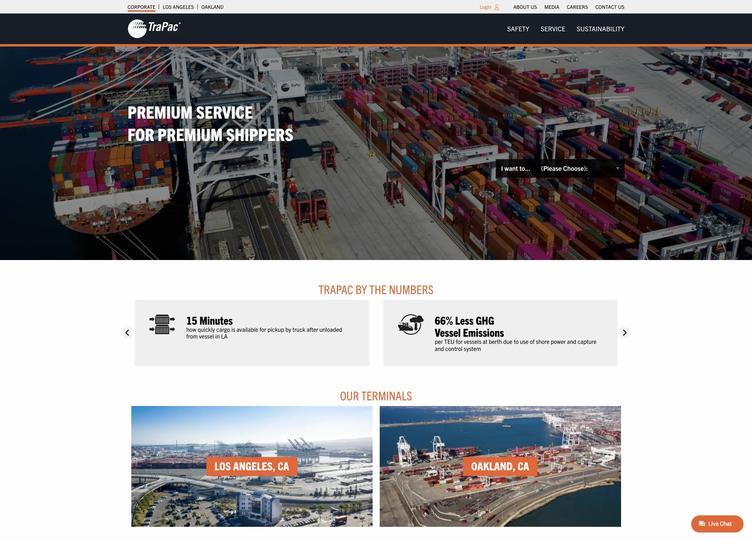 Task type: locate. For each thing, give the bounding box(es) containing it.
1 vertical spatial premium
[[158, 123, 223, 144]]

angeles
[[173, 4, 194, 10]]

for
[[260, 326, 266, 333], [456, 338, 463, 345]]

capture
[[578, 338, 597, 345]]

ghg
[[476, 313, 495, 327]]

1 horizontal spatial us
[[619, 4, 625, 10]]

about
[[514, 4, 530, 10]]

1 us from the left
[[531, 4, 538, 10]]

1 vertical spatial service
[[196, 101, 253, 122]]

per
[[435, 338, 443, 345]]

for
[[128, 123, 154, 144]]

0 horizontal spatial service
[[196, 101, 253, 122]]

solid image
[[124, 328, 132, 338], [621, 328, 629, 338]]

for left the "pickup"
[[260, 326, 266, 333]]

and left teu
[[435, 345, 444, 352]]

and right power
[[567, 338, 577, 345]]

and
[[567, 338, 577, 345], [435, 345, 444, 352]]

0 horizontal spatial us
[[531, 4, 538, 10]]

vessel
[[199, 333, 214, 340]]

us inside about us link
[[531, 4, 538, 10]]

menu bar containing about us
[[510, 2, 629, 12]]

0 horizontal spatial for
[[260, 326, 266, 333]]

service inside premium service for premium shippers
[[196, 101, 253, 122]]

premium service for premium shippers
[[128, 101, 294, 144]]

safety
[[508, 25, 530, 33]]

66%
[[435, 313, 453, 327]]

main content
[[121, 281, 632, 541]]

service
[[541, 25, 566, 33], [196, 101, 253, 122]]

us right about
[[531, 4, 538, 10]]

0 horizontal spatial solid image
[[124, 328, 132, 338]]

oakland
[[202, 4, 224, 10]]

use
[[520, 338, 529, 345]]

i
[[502, 164, 504, 172]]

for for cargo
[[260, 326, 266, 333]]

for for emissions
[[456, 338, 463, 345]]

after
[[307, 326, 318, 333]]

corporate image
[[128, 19, 181, 39]]

1 horizontal spatial solid image
[[621, 328, 629, 338]]

1 vertical spatial for
[[456, 338, 463, 345]]

i want to...
[[502, 164, 531, 172]]

corporate link
[[128, 2, 156, 12]]

truck
[[293, 326, 305, 333]]

1 horizontal spatial for
[[456, 338, 463, 345]]

2 solid image from the left
[[621, 328, 629, 338]]

menu bar down careers "link"
[[502, 22, 631, 36]]

15
[[186, 313, 197, 327]]

login
[[480, 4, 492, 10]]

corporate
[[128, 4, 156, 10]]

trapac by the numbers
[[319, 281, 434, 297]]

1 horizontal spatial service
[[541, 25, 566, 33]]

to
[[514, 338, 519, 345]]

at
[[483, 338, 488, 345]]

menu bar up service link
[[510, 2, 629, 12]]

0 vertical spatial menu bar
[[510, 2, 629, 12]]

0 vertical spatial premium
[[128, 101, 193, 122]]

quickly
[[198, 326, 215, 333]]

2 us from the left
[[619, 4, 625, 10]]

of
[[530, 338, 535, 345]]

shippers
[[226, 123, 294, 144]]

premium
[[128, 101, 193, 122], [158, 123, 223, 144]]

us for about us
[[531, 4, 538, 10]]

1 vertical spatial menu bar
[[502, 22, 631, 36]]

for right teu
[[456, 338, 463, 345]]

for inside 15 minutes how quickly cargo is available for pickup by truck after unloaded from vessel in la
[[260, 326, 266, 333]]

by
[[356, 281, 367, 297]]

us inside contact us link
[[619, 4, 625, 10]]

for inside 66% less ghg vessel emissions per teu for vessels at berth due to use of shore power and capture and control system
[[456, 338, 463, 345]]

0 vertical spatial for
[[260, 326, 266, 333]]

service link
[[536, 22, 572, 36]]

us right contact
[[619, 4, 625, 10]]

vessels
[[464, 338, 482, 345]]

terminals
[[362, 387, 413, 403]]

media link
[[545, 2, 560, 12]]

by
[[286, 326, 291, 333]]

oakland link
[[202, 2, 224, 12]]

los angeles link
[[163, 2, 194, 12]]

us
[[531, 4, 538, 10], [619, 4, 625, 10]]

main content containing trapac by the numbers
[[121, 281, 632, 541]]

los
[[163, 4, 172, 10]]

menu bar
[[510, 2, 629, 12], [502, 22, 631, 36]]

want
[[505, 164, 519, 172]]

0 vertical spatial service
[[541, 25, 566, 33]]



Task type: vqa. For each thing, say whether or not it's contained in the screenshot.
the topmost menu bar
yes



Task type: describe. For each thing, give the bounding box(es) containing it.
careers link
[[567, 2, 589, 12]]

teu
[[444, 338, 455, 345]]

1 solid image from the left
[[124, 328, 132, 338]]

15 minutes how quickly cargo is available for pickup by truck after unloaded from vessel in la
[[186, 313, 342, 340]]

la
[[221, 333, 228, 340]]

sustainability link
[[572, 22, 631, 36]]

us for contact us
[[619, 4, 625, 10]]

light image
[[495, 4, 500, 10]]

safety link
[[502, 22, 536, 36]]

login link
[[480, 4, 492, 10]]

less
[[455, 313, 474, 327]]

vessel
[[435, 325, 461, 339]]

berth
[[489, 338, 502, 345]]

is
[[231, 326, 235, 333]]

how
[[186, 326, 196, 333]]

66% less ghg vessel emissions per teu for vessels at berth due to use of shore power and capture and control system
[[435, 313, 597, 352]]

about us link
[[514, 2, 538, 12]]

from
[[186, 333, 198, 340]]

due
[[504, 338, 513, 345]]

shore
[[536, 338, 550, 345]]

in
[[215, 333, 220, 340]]

available
[[237, 326, 258, 333]]

menu bar containing safety
[[502, 22, 631, 36]]

los angeles
[[163, 4, 194, 10]]

contact us link
[[596, 2, 625, 12]]

emissions
[[463, 325, 504, 339]]

contact
[[596, 4, 618, 10]]

system
[[464, 345, 481, 352]]

our terminals
[[340, 387, 413, 403]]

the
[[370, 281, 387, 297]]

careers
[[567, 4, 589, 10]]

unloaded
[[320, 326, 342, 333]]

our
[[340, 387, 359, 403]]

power
[[551, 338, 566, 345]]

pickup
[[268, 326, 284, 333]]

minutes
[[200, 313, 233, 327]]

about us
[[514, 4, 538, 10]]

sustainability
[[577, 25, 625, 33]]

contact us
[[596, 4, 625, 10]]

control
[[446, 345, 463, 352]]

cargo
[[216, 326, 230, 333]]

trapac
[[319, 281, 354, 297]]

0 horizontal spatial and
[[435, 345, 444, 352]]

1 horizontal spatial and
[[567, 338, 577, 345]]

numbers
[[389, 281, 434, 297]]

media
[[545, 4, 560, 10]]

to...
[[520, 164, 531, 172]]



